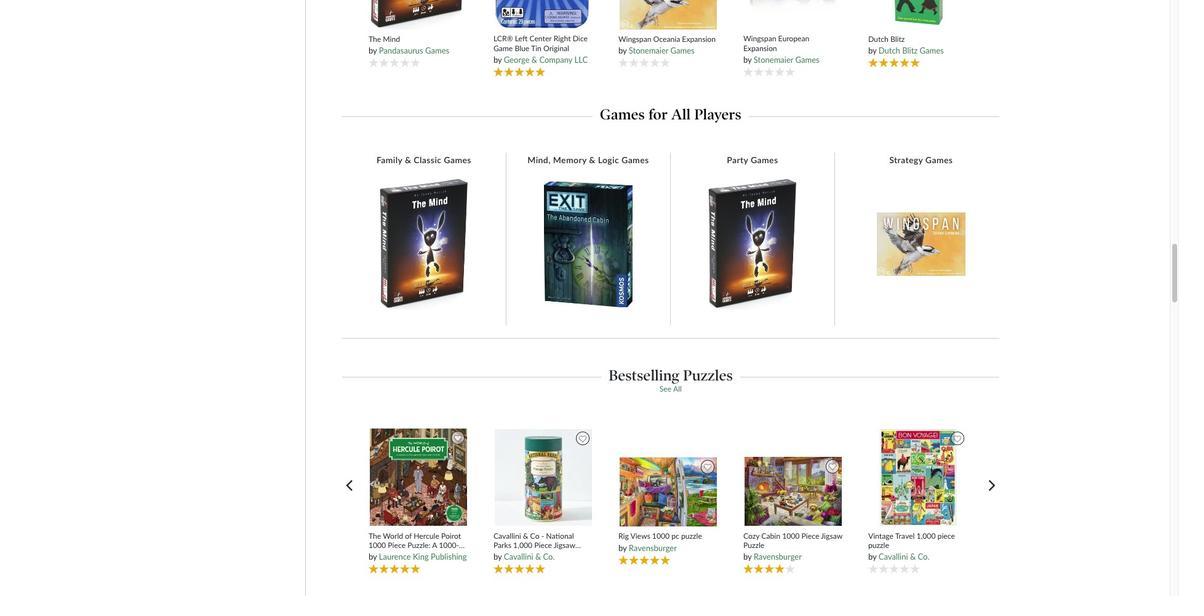 Task type: locate. For each thing, give the bounding box(es) containing it.
1,000 up by cavallini & co. at the bottom left of the page
[[514, 541, 533, 550]]

1000-
[[439, 541, 459, 550]]

by inside wingspan european expansion by stonemaier games
[[744, 55, 752, 65]]

0 vertical spatial all
[[672, 106, 691, 123]]

expansion inside wingspan european expansion by stonemaier games
[[744, 43, 777, 53]]

the world of hercule poirot 1000 piece puzzle: a 1000-piece jigsaw puzzle image
[[370, 428, 468, 527]]

party games image
[[709, 179, 797, 310]]

puzzle down parks
[[494, 550, 515, 559]]

by inside cozy cabin 1000 piece jigsaw puzzle by ravensburger
[[744, 552, 752, 562]]

& down co
[[536, 552, 541, 562]]

co. down -
[[543, 552, 555, 562]]

ravensburger down the views
[[629, 543, 677, 553]]

1000 down world
[[369, 541, 386, 550]]

piece inside vintage travel 1,000 piece puzzle by cavallini & co.
[[938, 532, 956, 541]]

0 horizontal spatial cavallini & co. link
[[504, 552, 555, 562]]

1 horizontal spatial piece
[[938, 532, 956, 541]]

by right llc
[[619, 46, 627, 56]]

1 horizontal spatial puzzle
[[494, 550, 515, 559]]

0 vertical spatial blitz
[[891, 35, 905, 44]]

pc
[[672, 532, 680, 541]]

games right classic
[[444, 155, 472, 165]]

the mind link
[[369, 35, 469, 44]]

2 horizontal spatial 1000
[[783, 532, 800, 541]]

piece right travel
[[938, 532, 956, 541]]

puzzle down puzzle:
[[411, 550, 433, 559]]

&
[[532, 55, 538, 65], [405, 155, 412, 165], [589, 155, 596, 165], [523, 532, 529, 541], [536, 552, 541, 562], [911, 552, 916, 562]]

1,000 right travel
[[917, 532, 936, 541]]

0 horizontal spatial ravensburger link
[[629, 543, 677, 553]]

company
[[540, 55, 573, 65]]

co.
[[543, 552, 555, 562], [918, 552, 930, 562]]

1 horizontal spatial cavallini & co. link
[[879, 552, 930, 562]]

bestselling puzzles see all
[[609, 366, 733, 393]]

blitz
[[891, 35, 905, 44], [903, 46, 918, 56]]

ravensburger link down 'cabin'
[[754, 552, 802, 562]]

piece down world
[[369, 550, 386, 559]]

games left for
[[600, 106, 645, 123]]

piece inside the world of hercule poirot 1000 piece puzzle: a 1000- piece jigsaw puzzle
[[369, 550, 386, 559]]

cavallini & co. link down travel
[[879, 552, 930, 562]]

ravensburger
[[629, 543, 677, 553], [754, 552, 802, 562]]

games right the strategy
[[926, 155, 953, 165]]

0 horizontal spatial ravensburger
[[629, 543, 677, 553]]

by down cozy
[[744, 552, 752, 562]]

1 the from the top
[[369, 35, 381, 44]]

jigsaw down the national
[[554, 541, 576, 550]]

piece down -
[[535, 541, 552, 550]]

wingspan left oceania
[[619, 35, 652, 44]]

ravensburger link for puzzle
[[754, 552, 802, 562]]

puzzle right 'pc'
[[682, 532, 703, 541]]

jigsaw left vintage
[[821, 532, 843, 541]]

1000 inside cozy cabin 1000 piece jigsaw puzzle by ravensburger
[[783, 532, 800, 541]]

vintage travel 1,000 piece puzzle link
[[869, 532, 969, 550]]

games down wingspan european expansion link
[[796, 55, 820, 65]]

by left pandasaurus
[[369, 46, 377, 56]]

1 horizontal spatial 1,000
[[917, 532, 936, 541]]

puzzle down cozy
[[744, 541, 765, 550]]

wingspan left european
[[744, 34, 777, 43]]

& inside vintage travel 1,000 piece puzzle by cavallini & co.
[[911, 552, 916, 562]]

ravensburger link for by
[[629, 543, 677, 553]]

cavallini up parks
[[494, 532, 521, 541]]

1000
[[783, 532, 800, 541], [653, 532, 670, 541], [369, 541, 386, 550]]

stonemaier inside wingspan european expansion by stonemaier games
[[754, 55, 794, 65]]

piece right 'cabin'
[[802, 532, 820, 541]]

2 horizontal spatial puzzle
[[744, 541, 765, 550]]

1 horizontal spatial 1000
[[653, 532, 670, 541]]

cavallini & co. link
[[504, 552, 555, 562], [879, 552, 930, 562]]

wingspan for wingspan european expansion by stonemaier games
[[744, 34, 777, 43]]

stonemaier inside wingspan oceania expansion by stonemaier games
[[629, 46, 669, 56]]

the inside the world of hercule poirot 1000 piece puzzle: a 1000- piece jigsaw puzzle
[[369, 532, 381, 541]]

expansion right oceania
[[682, 35, 716, 44]]

0 horizontal spatial stonemaier games link
[[629, 46, 695, 56]]

piece inside cozy cabin 1000 piece jigsaw puzzle by ravensburger
[[802, 532, 820, 541]]

& inside "link"
[[589, 155, 596, 165]]

1 vertical spatial blitz
[[903, 46, 918, 56]]

all right see
[[674, 384, 682, 393]]

1 horizontal spatial expansion
[[744, 43, 777, 53]]

piece inside the world of hercule poirot 1000 piece puzzle: a 1000- piece jigsaw puzzle
[[388, 541, 406, 550]]

games inside dutch blitz by dutch blitz games
[[920, 46, 944, 56]]

dutch down dutch blitz link
[[879, 46, 901, 56]]

1000 inside the world of hercule poirot 1000 piece puzzle: a 1000- piece jigsaw puzzle
[[369, 541, 386, 550]]

puzzle
[[682, 532, 703, 541], [869, 541, 890, 550]]

& inside cavallini & co - national parks 1,000 piece jigsaw puzzle
[[523, 532, 529, 541]]

0 horizontal spatial puzzle
[[411, 550, 433, 559]]

2 horizontal spatial jigsaw
[[821, 532, 843, 541]]

ravensburger link down the views
[[629, 543, 677, 553]]

1 horizontal spatial stonemaier
[[754, 55, 794, 65]]

stonemaier down oceania
[[629, 46, 669, 56]]

1 vertical spatial all
[[674, 384, 682, 393]]

cavallini down travel
[[879, 552, 909, 562]]

0 horizontal spatial expansion
[[682, 35, 716, 44]]

by inside 'lcr® left center right dice game blue tin original by george & company llc'
[[494, 55, 502, 65]]

expansion
[[682, 35, 716, 44], [744, 43, 777, 53]]

1 horizontal spatial jigsaw
[[554, 541, 576, 550]]

1000 inside rig views 1000 pc puzzle by ravensburger
[[653, 532, 670, 541]]

games down wingspan oceania expansion link
[[671, 46, 695, 56]]

games down dutch blitz link
[[920, 46, 944, 56]]

by inside the mind by pandasaurus games
[[369, 46, 377, 56]]

european
[[779, 34, 810, 43]]

dutch
[[869, 35, 889, 44], [879, 46, 901, 56]]

mind, memory & logic games
[[528, 155, 649, 165]]

1 horizontal spatial stonemaier games link
[[754, 55, 820, 65]]

expansion inside wingspan oceania expansion by stonemaier games
[[682, 35, 716, 44]]

bestselling
[[609, 366, 680, 384]]

the left mind
[[369, 35, 381, 44]]

wingspan inside wingspan oceania expansion by stonemaier games
[[619, 35, 652, 44]]

games
[[426, 46, 450, 56], [671, 46, 695, 56], [920, 46, 944, 56], [796, 55, 820, 65], [600, 106, 645, 123], [444, 155, 472, 165], [622, 155, 649, 165], [751, 155, 779, 165], [926, 155, 953, 165]]

0 horizontal spatial wingspan
[[619, 35, 652, 44]]

the mind by pandasaurus games
[[369, 35, 450, 56]]

& inside 'lcr® left center right dice game blue tin original by george & company llc'
[[532, 55, 538, 65]]

by left dutch blitz games link
[[869, 46, 877, 56]]

wingspan
[[744, 34, 777, 43], [619, 35, 652, 44]]

strategy games image
[[877, 213, 966, 276]]

stonemaier
[[629, 46, 669, 56], [754, 55, 794, 65]]

jigsaw inside cozy cabin 1000 piece jigsaw puzzle by ravensburger
[[821, 532, 843, 541]]

ravensburger down 'cabin'
[[754, 552, 802, 562]]

piece down world
[[388, 541, 406, 550]]

cavallini & co - national parks 1,000 piece jigsaw puzzle
[[494, 532, 576, 559]]

cavallini & co - national parks 1,000 piece jigsaw puzzle image
[[495, 428, 593, 527]]

puzzle for ravensburger
[[682, 532, 703, 541]]

cavallini & co - national parks 1,000 piece jigsaw puzzle link
[[494, 532, 594, 559]]

by
[[369, 46, 377, 56], [619, 46, 627, 56], [869, 46, 877, 56], [494, 55, 502, 65], [744, 55, 752, 65], [619, 543, 627, 553], [369, 552, 377, 562], [494, 552, 502, 562], [744, 552, 752, 562], [869, 552, 877, 562]]

travel
[[896, 532, 915, 541]]

the world of hercule poirot 1000 piece puzzle: a 1000- piece jigsaw puzzle
[[369, 532, 461, 559]]

games right logic
[[622, 155, 649, 165]]

by cavallini & co.
[[494, 552, 555, 562]]

2 the from the top
[[369, 532, 381, 541]]

rig views 1000 pc puzzle by ravensburger
[[619, 532, 703, 553]]

2 horizontal spatial piece
[[802, 532, 820, 541]]

by down wingspan european expansion link
[[744, 55, 752, 65]]

2 cavallini & co. link from the left
[[879, 552, 930, 562]]

stonemaier games link
[[629, 46, 695, 56], [754, 55, 820, 65]]

blitz up dutch blitz games link
[[891, 35, 905, 44]]

expansion down wingspan european expansion 'image' at the right of the page
[[744, 43, 777, 53]]

1 vertical spatial piece
[[369, 550, 386, 559]]

stonemaier games link down wingspan european expansion link
[[754, 55, 820, 65]]

& down vintage travel 1,000 piece puzzle link
[[911, 552, 916, 562]]

1 horizontal spatial ravensburger link
[[754, 552, 802, 562]]

1000 left 'pc'
[[653, 532, 670, 541]]

by down rig at the bottom right of the page
[[619, 543, 627, 553]]

1 cavallini & co. link from the left
[[504, 552, 555, 562]]

1 horizontal spatial puzzle
[[869, 541, 890, 550]]

strategy
[[890, 155, 924, 165]]

party
[[727, 155, 749, 165]]

puzzle inside vintage travel 1,000 piece puzzle by cavallini & co.
[[869, 541, 890, 550]]

all right for
[[672, 106, 691, 123]]

0 vertical spatial piece
[[938, 532, 956, 541]]

wingspan european expansion image
[[745, 0, 843, 30]]

parks
[[494, 541, 512, 550]]

puzzle inside rig views 1000 pc puzzle by ravensburger
[[682, 532, 703, 541]]

views
[[631, 532, 651, 541]]

puzzle
[[744, 541, 765, 550], [411, 550, 433, 559], [494, 550, 515, 559]]

piece inside cavallini & co - national parks 1,000 piece jigsaw puzzle
[[535, 541, 552, 550]]

logic
[[598, 155, 620, 165]]

puzzle down vintage
[[869, 541, 890, 550]]

by down game at the top of the page
[[494, 55, 502, 65]]

the for by
[[369, 35, 381, 44]]

0 vertical spatial the
[[369, 35, 381, 44]]

ravensburger link
[[629, 543, 677, 553], [754, 552, 802, 562]]

1 vertical spatial the
[[369, 532, 381, 541]]

game
[[494, 43, 513, 53]]

by inside vintage travel 1,000 piece puzzle by cavallini & co.
[[869, 552, 877, 562]]

& left co
[[523, 532, 529, 541]]

0 horizontal spatial piece
[[369, 550, 386, 559]]

& left logic
[[589, 155, 596, 165]]

cozy
[[744, 532, 760, 541]]

games inside wingspan european expansion by stonemaier games
[[796, 55, 820, 65]]

king
[[413, 552, 429, 562]]

by down vintage
[[869, 552, 877, 562]]

puzzle inside cozy cabin 1000 piece jigsaw puzzle by ravensburger
[[744, 541, 765, 550]]

& down tin
[[532, 55, 538, 65]]

1 horizontal spatial piece
[[535, 541, 552, 550]]

1000 right 'cabin'
[[783, 532, 800, 541]]

the left world
[[369, 532, 381, 541]]

0 horizontal spatial jigsaw
[[388, 550, 409, 559]]

wingspan oceania expansion image
[[620, 0, 718, 30]]

cavallini & co. link down co
[[504, 552, 555, 562]]

piece
[[938, 532, 956, 541], [369, 550, 386, 559]]

0 horizontal spatial piece
[[388, 541, 406, 550]]

games right party
[[751, 155, 779, 165]]

0 horizontal spatial 1,000
[[514, 541, 533, 550]]

blitz down dutch blitz link
[[903, 46, 918, 56]]

wingspan oceania expansion by stonemaier games
[[619, 35, 716, 56]]

2 co. from the left
[[918, 552, 930, 562]]

jigsaw down world
[[388, 550, 409, 559]]

the
[[369, 35, 381, 44], [369, 532, 381, 541]]

ravensburger inside rig views 1000 pc puzzle by ravensburger
[[629, 543, 677, 553]]

1,000
[[917, 532, 936, 541], [514, 541, 533, 550]]

hercule
[[414, 532, 440, 541]]

co. down vintage travel 1,000 piece puzzle link
[[918, 552, 930, 562]]

by inside wingspan oceania expansion by stonemaier games
[[619, 46, 627, 56]]

wingspan oceania expansion link
[[619, 35, 719, 44]]

0 horizontal spatial co.
[[543, 552, 555, 562]]

stonemaier down wingspan european expansion link
[[754, 55, 794, 65]]

puzzle for cavallini & co.
[[869, 541, 890, 550]]

1 horizontal spatial wingspan
[[744, 34, 777, 43]]

cavallini
[[494, 532, 521, 541], [504, 552, 534, 562], [879, 552, 909, 562]]

wingspan inside wingspan european expansion by stonemaier games
[[744, 34, 777, 43]]

1000 for by
[[653, 532, 670, 541]]

laurence king publishing link
[[379, 552, 467, 562]]

all
[[672, 106, 691, 123], [674, 384, 682, 393]]

dutch up dutch blitz games link
[[869, 35, 889, 44]]

dutch blitz image
[[870, 0, 968, 30]]

dutch blitz link
[[869, 35, 969, 44]]

stonemaier games link for wingspan european expansion by stonemaier games
[[754, 55, 820, 65]]

0 horizontal spatial puzzle
[[682, 532, 703, 541]]

expansion for wingspan european expansion by stonemaier games
[[744, 43, 777, 53]]

games for all players section
[[342, 102, 1000, 123]]

jigsaw inside cavallini & co - national parks 1,000 piece jigsaw puzzle
[[554, 541, 576, 550]]

1 co. from the left
[[543, 552, 555, 562]]

piece
[[802, 532, 820, 541], [388, 541, 406, 550], [535, 541, 552, 550]]

cavallini & co. link for vintage travel 1,000 piece puzzle
[[879, 552, 930, 562]]

cabin
[[762, 532, 781, 541]]

0 horizontal spatial stonemaier
[[629, 46, 669, 56]]

stonemaier games link down oceania
[[629, 46, 695, 56]]

lcr®
[[494, 34, 513, 43]]

0 horizontal spatial 1000
[[369, 541, 386, 550]]

games inside mind, memory & logic games "link"
[[622, 155, 649, 165]]

wingspan european expansion link
[[744, 34, 844, 53]]

cavallini inside vintage travel 1,000 piece puzzle by cavallini & co.
[[879, 552, 909, 562]]

cozy cabin 1000 piece jigsaw puzzle link
[[744, 532, 844, 550]]

1 horizontal spatial co.
[[918, 552, 930, 562]]

games inside party games link
[[751, 155, 779, 165]]

co. inside vintage travel 1,000 piece puzzle by cavallini & co.
[[918, 552, 930, 562]]

1 horizontal spatial ravensburger
[[754, 552, 802, 562]]

the inside the mind by pandasaurus games
[[369, 35, 381, 44]]

games down the mind link
[[426, 46, 450, 56]]

family & classic games link
[[371, 155, 478, 166]]



Task type: describe. For each thing, give the bounding box(es) containing it.
games inside wingspan oceania expansion by stonemaier games
[[671, 46, 695, 56]]

for
[[649, 106, 668, 123]]

llc
[[575, 55, 588, 65]]

stonemaier for wingspan oceania expansion by stonemaier games
[[629, 46, 669, 56]]

& right family
[[405, 155, 412, 165]]

1,000 inside cavallini & co - national parks 1,000 piece jigsaw puzzle
[[514, 541, 533, 550]]

classic
[[414, 155, 442, 165]]

cozy cabin 1000 piece jigsaw puzzle by ravensburger
[[744, 532, 843, 562]]

mind, memory & logic games link
[[522, 155, 656, 166]]

stonemaier for wingspan european expansion by stonemaier games
[[754, 55, 794, 65]]

stonemaier games link for wingspan oceania expansion by stonemaier games
[[629, 46, 695, 56]]

mind, memory & logic games image
[[544, 181, 633, 307]]

world
[[383, 532, 403, 541]]

games inside strategy games link
[[926, 155, 953, 165]]

memory
[[553, 155, 587, 165]]

oceania
[[654, 35, 681, 44]]

all inside bestselling puzzles see all
[[674, 384, 682, 393]]

mind
[[383, 35, 400, 44]]

puzzle:
[[408, 541, 431, 550]]

pandasaurus
[[379, 46, 424, 56]]

george
[[504, 55, 530, 65]]

dice
[[573, 34, 588, 43]]

games inside family & classic games link
[[444, 155, 472, 165]]

party games link
[[721, 155, 785, 166]]

cavallini & co. link for cavallini & co - national parks 1,000 piece jigsaw puzzle
[[504, 552, 555, 562]]

puzzles
[[683, 366, 733, 384]]

lcr® left center right dice game blue tin original by george & company llc
[[494, 34, 588, 65]]

rig views 1000 pc puzzle image
[[620, 457, 718, 528]]

original
[[544, 43, 570, 53]]

by laurence king publishing
[[369, 552, 467, 562]]

the mind image
[[370, 0, 468, 30]]

right
[[554, 34, 571, 43]]

vintage
[[869, 532, 894, 541]]

poirot
[[441, 532, 461, 541]]

strategy games
[[890, 155, 953, 165]]

cavallini inside cavallini & co - national parks 1,000 piece jigsaw puzzle
[[494, 532, 521, 541]]

party games
[[727, 155, 779, 165]]

of
[[405, 532, 412, 541]]

rig
[[619, 532, 629, 541]]

lcr® left center right dice game blue tin original link
[[494, 34, 594, 53]]

vintage travel 1,000 piece puzzle by cavallini & co.
[[869, 532, 956, 562]]

center
[[530, 34, 552, 43]]

players
[[695, 106, 742, 123]]

jigsaw inside the world of hercule poirot 1000 piece puzzle: a 1000- piece jigsaw puzzle
[[388, 550, 409, 559]]

blue
[[515, 43, 530, 53]]

puzzle inside the world of hercule poirot 1000 piece puzzle: a 1000- piece jigsaw puzzle
[[411, 550, 433, 559]]

all inside section
[[672, 106, 691, 123]]

national
[[546, 532, 574, 541]]

cozy cabin 1000 piece jigsaw puzzle image
[[745, 456, 843, 527]]

see
[[660, 384, 672, 393]]

wingspan european expansion by stonemaier games
[[744, 34, 820, 65]]

george & company llc link
[[504, 55, 588, 65]]

dutch blitz by dutch blitz games
[[869, 35, 944, 56]]

rig views 1000 pc puzzle link
[[619, 532, 719, 541]]

the world of hercule poirot 1000 piece puzzle: a 1000- piece jigsaw puzzle link
[[369, 532, 469, 559]]

puzzle inside cavallini & co - national parks 1,000 piece jigsaw puzzle
[[494, 550, 515, 559]]

mind,
[[528, 155, 551, 165]]

family & classic games
[[377, 155, 472, 165]]

strategy games link
[[884, 155, 960, 166]]

1000 for puzzle
[[783, 532, 800, 541]]

a
[[432, 541, 437, 550]]

co
[[531, 532, 540, 541]]

pandasaurus games link
[[379, 46, 450, 56]]

expansion for wingspan oceania expansion by stonemaier games
[[682, 35, 716, 44]]

ravensburger inside cozy cabin 1000 piece jigsaw puzzle by ravensburger
[[754, 552, 802, 562]]

by inside rig views 1000 pc puzzle by ravensburger
[[619, 543, 627, 553]]

games for all players
[[600, 106, 742, 123]]

family
[[377, 155, 403, 165]]

1,000 inside vintage travel 1,000 piece puzzle by cavallini & co.
[[917, 532, 936, 541]]

1 vertical spatial dutch
[[879, 46, 901, 56]]

dutch blitz games link
[[879, 46, 944, 56]]

cavallini down parks
[[504, 552, 534, 562]]

by left the laurence on the left
[[369, 552, 377, 562]]

left
[[515, 34, 528, 43]]

tin
[[531, 43, 542, 53]]

wingspan for wingspan oceania expansion by stonemaier games
[[619, 35, 652, 44]]

by down parks
[[494, 552, 502, 562]]

-
[[542, 532, 544, 541]]

publishing
[[431, 552, 467, 562]]

0 vertical spatial dutch
[[869, 35, 889, 44]]

games inside the mind by pandasaurus games
[[426, 46, 450, 56]]

see all link
[[660, 384, 682, 393]]

by inside dutch blitz by dutch blitz games
[[869, 46, 877, 56]]

lcr® left center right dice game blue tin original image
[[495, 0, 593, 30]]

laurence
[[379, 552, 411, 562]]

family & classic games image
[[380, 179, 469, 310]]

vintage travel 1,000 piece puzzle image
[[870, 428, 968, 527]]

the for of
[[369, 532, 381, 541]]

games inside games for all players section
[[600, 106, 645, 123]]



Task type: vqa. For each thing, say whether or not it's contained in the screenshot.


